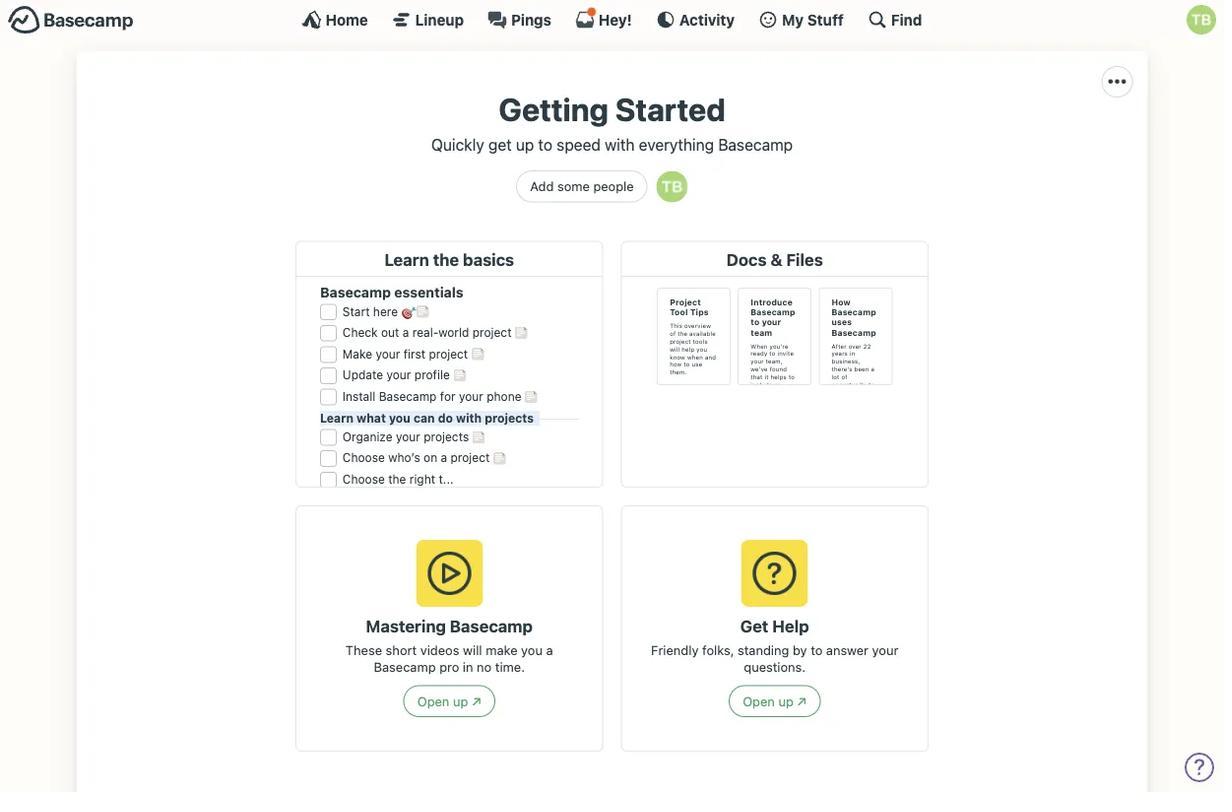 Task type: locate. For each thing, give the bounding box(es) containing it.
pings
[[511, 11, 552, 28]]

speed
[[557, 135, 601, 154]]

tim burton image
[[1187, 5, 1217, 34], [657, 171, 688, 202]]

people
[[593, 179, 634, 194]]

up
[[516, 135, 534, 154]]

stuff
[[808, 11, 844, 28]]

find button
[[868, 10, 922, 30]]

basecamp
[[718, 135, 793, 154]]

lineup
[[415, 11, 464, 28]]

quickly
[[431, 135, 484, 154]]

1 horizontal spatial tim burton image
[[1187, 5, 1217, 34]]

0 vertical spatial tim burton image
[[1187, 5, 1217, 34]]

with
[[605, 135, 635, 154]]

my stuff button
[[759, 10, 844, 30]]

getting
[[499, 91, 609, 128]]

add some people link
[[516, 171, 648, 203]]

0 horizontal spatial tim burton image
[[657, 171, 688, 202]]

started
[[615, 91, 726, 128]]

my stuff
[[782, 11, 844, 28]]

my
[[782, 11, 804, 28]]

activity link
[[656, 10, 735, 30]]

switch accounts image
[[8, 5, 134, 35]]

find
[[891, 11, 922, 28]]

hey!
[[599, 11, 632, 28]]



Task type: vqa. For each thing, say whether or not it's contained in the screenshot.
right thinking
no



Task type: describe. For each thing, give the bounding box(es) containing it.
1 vertical spatial tim burton image
[[657, 171, 688, 202]]

everything
[[639, 135, 714, 154]]

add some people
[[530, 179, 634, 194]]

get
[[489, 135, 512, 154]]

hey! button
[[575, 7, 632, 30]]

pings button
[[488, 10, 552, 30]]

tim burton image inside main element
[[1187, 5, 1217, 34]]

activity
[[680, 11, 735, 28]]

lineup link
[[392, 10, 464, 30]]

getting started quickly get up to speed with everything basecamp
[[431, 91, 793, 154]]

main element
[[0, 0, 1225, 38]]

home link
[[302, 10, 368, 30]]

add
[[530, 179, 554, 194]]

home
[[326, 11, 368, 28]]

some
[[558, 179, 590, 194]]

to
[[538, 135, 553, 154]]



